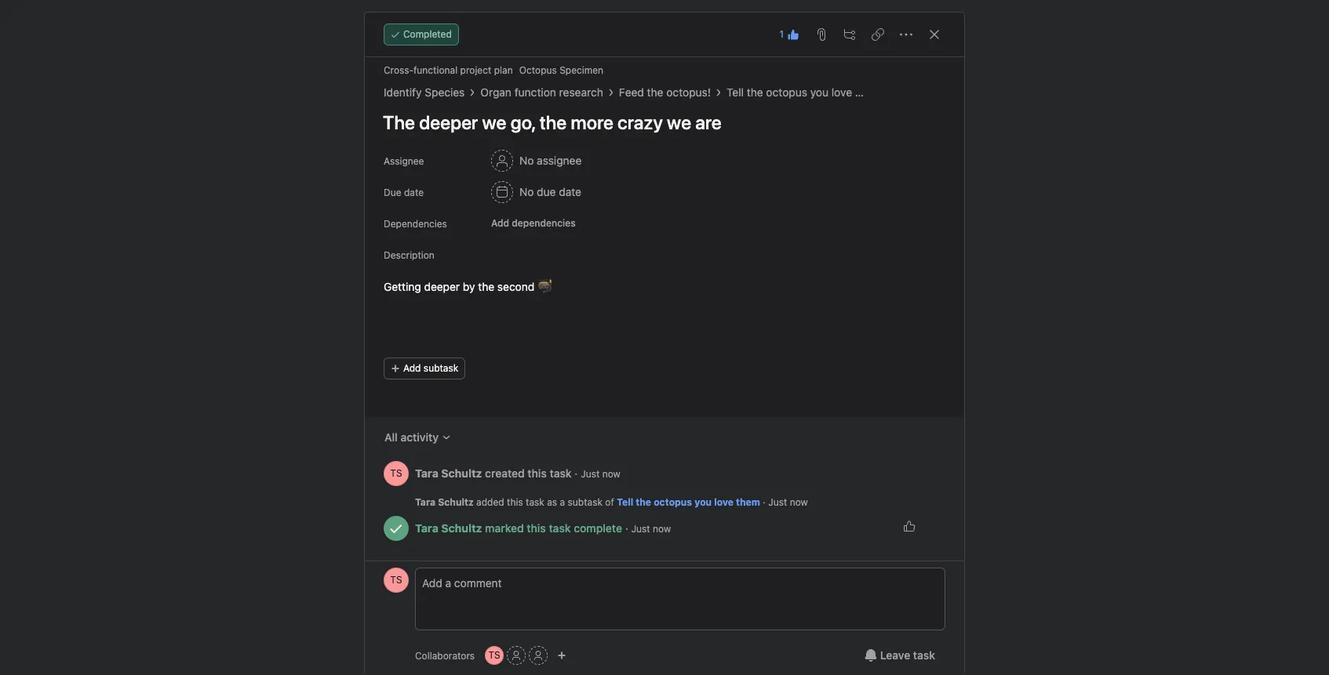 Task type: locate. For each thing, give the bounding box(es) containing it.
tara schultz link
[[415, 466, 482, 480], [415, 497, 474, 508], [415, 521, 482, 535]]

schultz
[[441, 466, 482, 480], [438, 497, 474, 508], [441, 521, 482, 535]]

them
[[855, 86, 881, 99], [736, 497, 760, 508]]

research
[[559, 86, 603, 99]]

no for no due date
[[519, 185, 534, 198]]

the
[[647, 86, 663, 99], [747, 86, 763, 99], [478, 280, 494, 293], [636, 497, 651, 508]]

tara schultz created this task · just now
[[415, 466, 620, 480]]

task for ·
[[550, 466, 572, 480]]

2 tara from the top
[[415, 497, 436, 508]]

3 tara schultz link from the top
[[415, 521, 482, 535]]

add or remove collaborators image
[[557, 651, 567, 661]]

0 vertical spatial now
[[602, 468, 620, 480]]

organ
[[480, 86, 512, 99]]

schultz for added
[[438, 497, 474, 508]]

organ function research link
[[480, 84, 603, 101]]

assignee
[[384, 155, 424, 167]]

ts button
[[384, 461, 409, 486], [384, 568, 409, 593], [485, 646, 504, 665]]

getting deeper by the second 🤿
[[384, 280, 552, 293]]

2 vertical spatial tara schultz link
[[415, 521, 482, 535]]

date
[[559, 185, 581, 198], [404, 187, 424, 198]]

no inside dropdown button
[[519, 185, 534, 198]]

more actions for this task image
[[900, 28, 912, 41]]

tara schultz link for marked this task complete
[[415, 521, 482, 535]]

octopus down 1 "button"
[[766, 86, 807, 99]]

1 vertical spatial this
[[507, 497, 523, 508]]

love
[[831, 86, 852, 99], [714, 497, 733, 508]]

no
[[519, 154, 534, 167], [519, 185, 534, 198]]

tara schultz link down added
[[415, 521, 482, 535]]

a
[[560, 497, 565, 508]]

add inside button
[[491, 217, 509, 229]]

no inside dropdown button
[[519, 154, 534, 167]]

0 horizontal spatial subtask
[[424, 362, 458, 374]]

tara
[[415, 466, 438, 480], [415, 497, 436, 508], [415, 521, 438, 535]]

1 no from the top
[[519, 154, 534, 167]]

of
[[605, 497, 614, 508]]

tara left added
[[415, 497, 436, 508]]

add dependencies button
[[484, 213, 583, 235]]

getting
[[384, 280, 421, 293]]

2 vertical spatial just
[[631, 523, 650, 535]]

tell
[[727, 86, 744, 99], [617, 497, 633, 508]]

add for add subtask
[[403, 362, 421, 374]]

2 vertical spatial this
[[527, 521, 546, 535]]

1 horizontal spatial subtask
[[568, 497, 603, 508]]

added
[[476, 497, 504, 508]]

now
[[602, 468, 620, 480], [790, 497, 808, 508], [653, 523, 671, 535]]

1 vertical spatial no
[[519, 185, 534, 198]]

task
[[550, 466, 572, 480], [526, 497, 544, 508], [549, 521, 571, 535], [913, 649, 935, 662]]

feed the octopus! link
[[619, 84, 711, 101]]

0 vertical spatial love
[[831, 86, 852, 99]]

1 vertical spatial octopus
[[654, 497, 692, 508]]

add subtask image
[[843, 28, 856, 41]]

subtask
[[424, 362, 458, 374], [568, 497, 603, 508]]

1 tara from the top
[[415, 466, 438, 480]]

leave task
[[880, 649, 935, 662]]

main content
[[365, 57, 964, 561]]

no left "due"
[[519, 185, 534, 198]]

2 horizontal spatial now
[[790, 497, 808, 508]]

specimen
[[560, 64, 603, 76]]

1 horizontal spatial tell
[[727, 86, 744, 99]]

collaborators
[[415, 650, 475, 662]]

1 horizontal spatial you
[[810, 86, 829, 99]]

1 horizontal spatial ·
[[625, 521, 628, 535]]

0 horizontal spatial octopus
[[654, 497, 692, 508]]

🤿
[[537, 280, 552, 293]]

1 vertical spatial ·
[[763, 497, 766, 508]]

schultz up added
[[441, 466, 482, 480]]

tell right octopus!
[[727, 86, 744, 99]]

1 vertical spatial tara schultz link
[[415, 497, 474, 508]]

0 horizontal spatial date
[[404, 187, 424, 198]]

1
[[779, 28, 784, 40]]

this
[[528, 466, 547, 480], [507, 497, 523, 508], [527, 521, 546, 535]]

task right leave
[[913, 649, 935, 662]]

copy task link image
[[872, 28, 884, 41]]

tara down activity
[[415, 466, 438, 480]]

ts
[[390, 468, 402, 479], [390, 574, 402, 586], [488, 650, 500, 661]]

add
[[491, 217, 509, 229], [403, 362, 421, 374]]

0 vertical spatial this
[[528, 466, 547, 480]]

0 vertical spatial just
[[581, 468, 600, 480]]

0 vertical spatial them
[[855, 86, 881, 99]]

date right due at the top left
[[404, 187, 424, 198]]

1 vertical spatial subtask
[[568, 497, 603, 508]]

species
[[425, 86, 465, 99]]

schultz down added
[[441, 521, 482, 535]]

all
[[384, 431, 398, 444]]

tell the octopus you love them link
[[727, 84, 881, 101], [617, 497, 760, 508]]

date right "due"
[[559, 185, 581, 198]]

dependencies
[[384, 218, 447, 230]]

tell right of
[[617, 497, 633, 508]]

2 no from the top
[[519, 185, 534, 198]]

0 vertical spatial you
[[810, 86, 829, 99]]

0 horizontal spatial love
[[714, 497, 733, 508]]

1 vertical spatial tara
[[415, 497, 436, 508]]

tara schultz marked this task complete · just now
[[415, 521, 671, 535]]

feed
[[619, 86, 644, 99]]

tara schultz added this task as a subtask of tell the octopus you love them · just now
[[415, 497, 808, 508]]

schultz left added
[[438, 497, 474, 508]]

2 vertical spatial tara
[[415, 521, 438, 535]]

0 horizontal spatial ·
[[575, 466, 578, 480]]

1 tara schultz link from the top
[[415, 466, 482, 480]]

add for add dependencies
[[491, 217, 509, 229]]

task inside button
[[913, 649, 935, 662]]

tara schultz link down activity
[[415, 466, 482, 480]]

1 vertical spatial add
[[403, 362, 421, 374]]

this right added
[[507, 497, 523, 508]]

this right created
[[528, 466, 547, 480]]

just
[[581, 468, 600, 480], [768, 497, 787, 508], [631, 523, 650, 535]]

cross-
[[384, 64, 413, 76]]

just inside tara schultz created this task · just now
[[581, 468, 600, 480]]

1 horizontal spatial just
[[631, 523, 650, 535]]

add up the all activity
[[403, 362, 421, 374]]

0 horizontal spatial tell
[[617, 497, 633, 508]]

functional
[[413, 64, 458, 76]]

2 vertical spatial schultz
[[441, 521, 482, 535]]

this right marked
[[527, 521, 546, 535]]

0 vertical spatial tara
[[415, 466, 438, 480]]

subtask up activity
[[424, 362, 458, 374]]

0 horizontal spatial just
[[581, 468, 600, 480]]

1 horizontal spatial them
[[855, 86, 881, 99]]

1 vertical spatial schultz
[[438, 497, 474, 508]]

1 vertical spatial tell
[[617, 497, 633, 508]]

·
[[575, 466, 578, 480], [763, 497, 766, 508], [625, 521, 628, 535]]

tara left marked
[[415, 521, 438, 535]]

task up a
[[550, 466, 572, 480]]

task left as
[[526, 497, 544, 508]]

octopus specimen link
[[519, 64, 603, 76]]

0 horizontal spatial you
[[695, 497, 712, 508]]

plan
[[494, 64, 513, 76]]

1 vertical spatial you
[[695, 497, 712, 508]]

2 horizontal spatial ·
[[763, 497, 766, 508]]

3 tara from the top
[[415, 521, 438, 535]]

2 vertical spatial ts
[[488, 650, 500, 661]]

no left assignee on the top left
[[519, 154, 534, 167]]

2 horizontal spatial just
[[768, 497, 787, 508]]

1 horizontal spatial now
[[653, 523, 671, 535]]

this for added
[[507, 497, 523, 508]]

add left 'dependencies'
[[491, 217, 509, 229]]

1 vertical spatial ts button
[[384, 568, 409, 593]]

due
[[384, 187, 401, 198]]

complete
[[574, 521, 622, 535]]

0 vertical spatial tara schultz link
[[415, 466, 482, 480]]

0 vertical spatial schultz
[[441, 466, 482, 480]]

0 vertical spatial tell the octopus you love them link
[[727, 84, 881, 101]]

second
[[497, 280, 534, 293]]

task down a
[[549, 521, 571, 535]]

1 vertical spatial love
[[714, 497, 733, 508]]

0 vertical spatial no
[[519, 154, 534, 167]]

the right feed
[[647, 86, 663, 99]]

no due date
[[519, 185, 581, 198]]

subtask right a
[[568, 497, 603, 508]]

octopus
[[766, 86, 807, 99], [654, 497, 692, 508]]

tara for marked this task complete
[[415, 521, 438, 535]]

2 vertical spatial now
[[653, 523, 671, 535]]

1 horizontal spatial date
[[559, 185, 581, 198]]

0 horizontal spatial now
[[602, 468, 620, 480]]

due date
[[384, 187, 424, 198]]

add inside button
[[403, 362, 421, 374]]

1 horizontal spatial add
[[491, 217, 509, 229]]

1 vertical spatial tell the octopus you love them link
[[617, 497, 760, 508]]

0 vertical spatial octopus
[[766, 86, 807, 99]]

1 vertical spatial them
[[736, 497, 760, 508]]

you
[[810, 86, 829, 99], [695, 497, 712, 508]]

0 vertical spatial add
[[491, 217, 509, 229]]

date inside dropdown button
[[559, 185, 581, 198]]

0 vertical spatial tell
[[727, 86, 744, 99]]

just inside tara schultz marked this task complete · just now
[[631, 523, 650, 535]]

due
[[537, 185, 556, 198]]

tara for created this task
[[415, 466, 438, 480]]

the right of
[[636, 497, 651, 508]]

1 vertical spatial just
[[768, 497, 787, 508]]

description
[[384, 249, 435, 261]]

0 vertical spatial ts button
[[384, 461, 409, 486]]

0 horizontal spatial add
[[403, 362, 421, 374]]

octopus right of
[[654, 497, 692, 508]]

2 vertical spatial ·
[[625, 521, 628, 535]]

tara schultz link left added
[[415, 497, 474, 508]]

0 vertical spatial subtask
[[424, 362, 458, 374]]



Task type: vqa. For each thing, say whether or not it's contained in the screenshot.
Tell to the left
yes



Task type: describe. For each thing, give the bounding box(es) containing it.
completed
[[403, 28, 452, 40]]

task for as
[[526, 497, 544, 508]]

octopus
[[519, 64, 557, 76]]

ts button inside main content
[[384, 461, 409, 486]]

add subtask
[[403, 362, 458, 374]]

1 horizontal spatial octopus
[[766, 86, 807, 99]]

2 tara schultz link from the top
[[415, 497, 474, 508]]

assignee
[[537, 154, 582, 167]]

cross-functional project plan octopus specimen
[[384, 64, 603, 76]]

now inside tara schultz created this task · just now
[[602, 468, 620, 480]]

deeper
[[424, 280, 460, 293]]

task for complete
[[549, 521, 571, 535]]

cross-functional project plan link
[[384, 64, 513, 76]]

no due date button
[[484, 178, 588, 206]]

1 vertical spatial now
[[790, 497, 808, 508]]

no assignee
[[519, 154, 582, 167]]

Task Name text field
[[373, 104, 945, 140]]

marked
[[485, 521, 524, 535]]

function
[[514, 86, 556, 99]]

0 vertical spatial ·
[[575, 466, 578, 480]]

schultz for marked
[[441, 521, 482, 535]]

project
[[460, 64, 491, 76]]

all activity button
[[374, 424, 461, 452]]

the right by
[[478, 280, 494, 293]]

now inside tara schultz marked this task complete · just now
[[653, 523, 671, 535]]

leave
[[880, 649, 910, 662]]

tara schultz link for created this task
[[415, 466, 482, 480]]

collapse task pane image
[[928, 28, 941, 41]]

identify species
[[384, 86, 465, 99]]

1 horizontal spatial love
[[831, 86, 852, 99]]

no for no assignee
[[519, 154, 534, 167]]

add dependencies
[[491, 217, 576, 229]]

no assignee button
[[484, 147, 589, 175]]

schultz for created
[[441, 466, 482, 480]]

created
[[485, 466, 525, 480]]

1 vertical spatial ts
[[390, 574, 402, 586]]

this for created
[[528, 466, 547, 480]]

octopus!
[[666, 86, 711, 99]]

attachments: add a file to this task, the deeper we go, the more crazy we are image
[[815, 28, 828, 41]]

0 vertical spatial ts
[[390, 468, 402, 479]]

1 button
[[775, 24, 804, 46]]

tell the octopus you love them
[[727, 86, 881, 99]]

completed button
[[384, 24, 459, 46]]

activity
[[400, 431, 439, 444]]

leave task button
[[854, 642, 945, 670]]

by
[[463, 280, 475, 293]]

main content containing identify species
[[365, 57, 964, 561]]

the right octopus!
[[747, 86, 763, 99]]

add subtask button
[[384, 358, 465, 380]]

dependencies
[[512, 217, 576, 229]]

as
[[547, 497, 557, 508]]

2 vertical spatial ts button
[[485, 646, 504, 665]]

subtask inside button
[[424, 362, 458, 374]]

organ function research
[[480, 86, 603, 99]]

identify
[[384, 86, 422, 99]]

all activity
[[384, 431, 439, 444]]

the deeper we go, the more crazy we are dialog
[[365, 13, 964, 676]]

this for marked
[[527, 521, 546, 535]]

feed the octopus!
[[619, 86, 711, 99]]

0 horizontal spatial them
[[736, 497, 760, 508]]

identify species link
[[384, 84, 465, 101]]

0 likes. click to like this task image
[[903, 520, 916, 532]]



